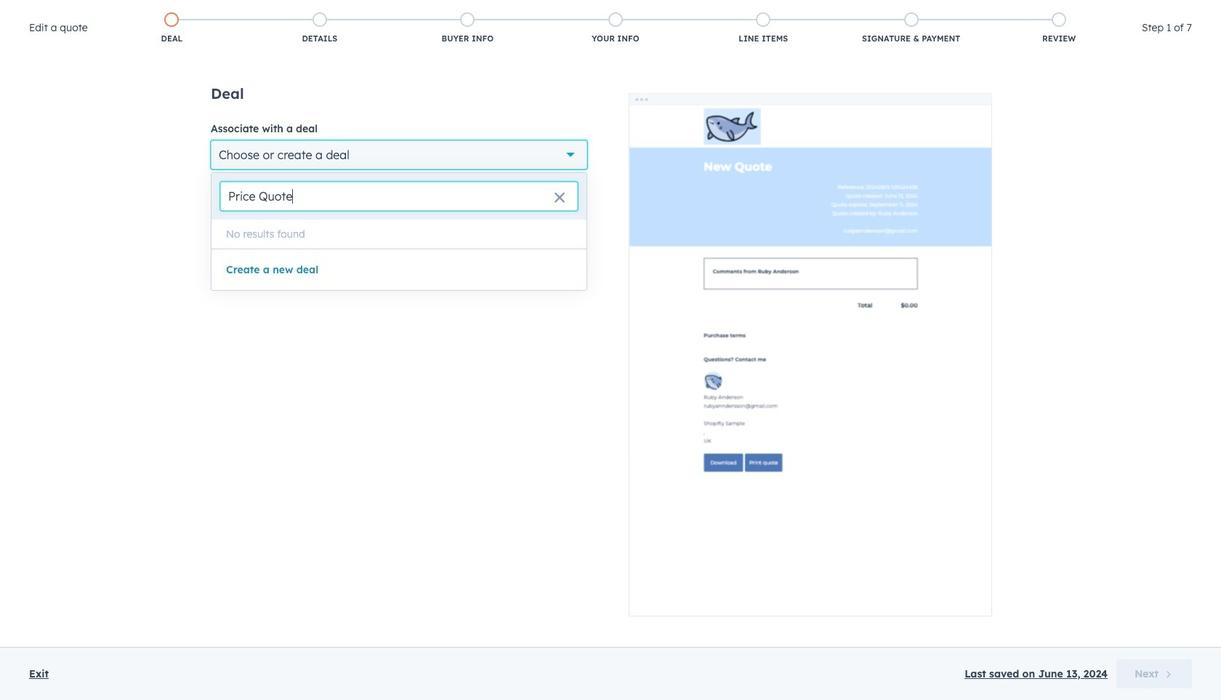 Task type: locate. For each thing, give the bounding box(es) containing it.
deal list item
[[98, 9, 246, 47]]

press to sort. image for 2nd press to sort. element
[[417, 183, 422, 193]]

0 horizontal spatial press to sort. element
[[235, 183, 241, 195]]

line items list item
[[690, 9, 838, 47]]

banner
[[35, 10, 1187, 38]]

press to sort. element
[[235, 183, 241, 195], [417, 183, 422, 195]]

banner inside page section element
[[35, 10, 1187, 38]]

2 press to sort. image from the left
[[417, 183, 422, 193]]

press to sort. image
[[235, 183, 241, 193], [417, 183, 422, 193]]

page section element
[[0, 0, 1221, 113]]

column header
[[436, 173, 618, 205]]

2 press to sort. element from the left
[[417, 183, 422, 195]]

clear input image
[[554, 193, 566, 204]]

1 horizontal spatial press to sort. element
[[417, 183, 422, 195]]

1 press to sort. image from the left
[[235, 183, 241, 193]]

list
[[98, 9, 1133, 47]]

main content
[[211, 84, 1011, 651]]

0 horizontal spatial press to sort. image
[[235, 183, 241, 193]]

1 horizontal spatial press to sort. image
[[417, 183, 422, 193]]



Task type: vqa. For each thing, say whether or not it's contained in the screenshot.
the rightmost 'Press to sort.' element
yes



Task type: describe. For each thing, give the bounding box(es) containing it.
1 press to sort. element from the left
[[235, 183, 241, 195]]

buyer info list item
[[394, 9, 542, 47]]

Search search field
[[35, 129, 212, 158]]

signature & payment list item
[[838, 9, 985, 47]]

pagination navigation
[[500, 269, 632, 288]]

press to sort. image for 2nd press to sort. element from right
[[235, 183, 241, 193]]

your info list item
[[542, 9, 690, 47]]

review list item
[[985, 9, 1133, 47]]

details list item
[[246, 9, 394, 47]]

Search search field
[[220, 182, 578, 211]]



